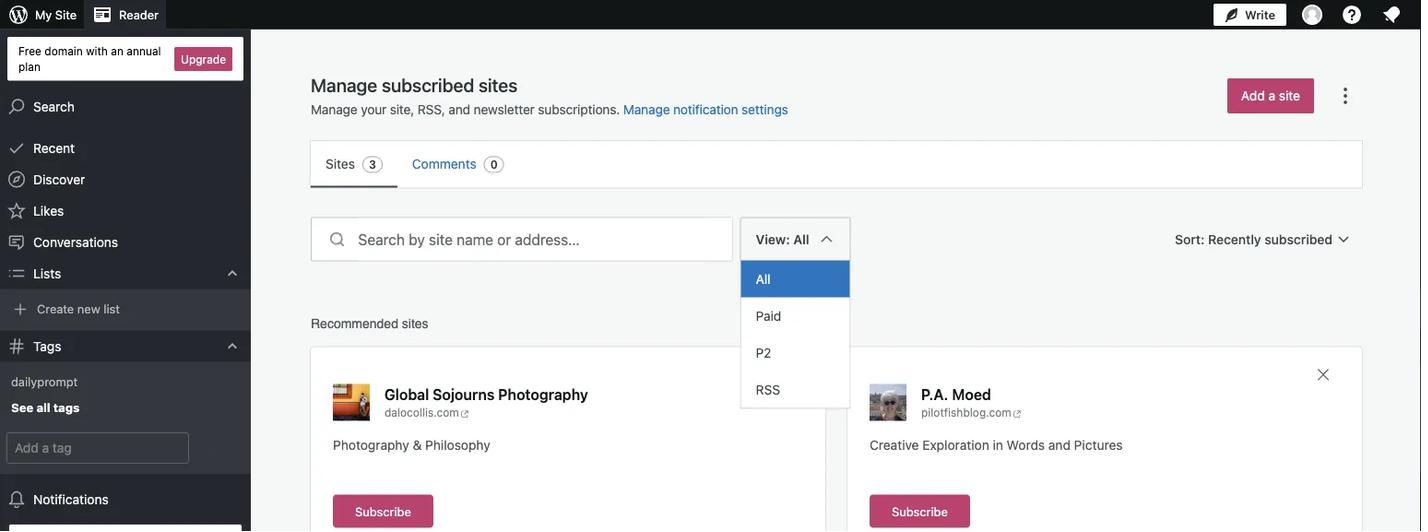 Task type: locate. For each thing, give the bounding box(es) containing it.
all up paid
[[756, 271, 771, 286]]

1 vertical spatial keyboard_arrow_down image
[[223, 337, 242, 356]]

2 subscribe button from the left
[[870, 495, 970, 528]]

0 horizontal spatial subscribe button
[[333, 495, 433, 528]]

moed
[[953, 386, 992, 403]]

reader
[[119, 8, 159, 22]]

subscribe down photography & philosophy
[[355, 505, 411, 519]]

write
[[1246, 8, 1276, 22]]

subscribe button down photography & philosophy
[[333, 495, 433, 528]]

1 horizontal spatial add
[[1242, 88, 1266, 103]]

all
[[794, 232, 810, 247], [756, 271, 771, 286]]

1 horizontal spatial and
[[1049, 437, 1071, 453]]

my
[[35, 8, 52, 22]]

0 horizontal spatial photography
[[333, 437, 409, 453]]

0 horizontal spatial subscribe
[[355, 505, 411, 519]]

2 subscribe from the left
[[892, 505, 948, 519]]

site
[[1280, 88, 1301, 103]]

help image
[[1342, 4, 1364, 26]]

add for add
[[207, 441, 229, 455]]

photography
[[498, 386, 588, 403], [333, 437, 409, 453]]

likes link
[[0, 195, 251, 227]]

rss,
[[418, 102, 445, 117]]

sites
[[402, 316, 429, 331]]

global sojourns photography link
[[385, 384, 588, 405]]

sort: recently subscribed button
[[1168, 223, 1363, 256]]

new
[[77, 302, 100, 316]]

search
[[33, 99, 75, 114]]

2 keyboard_arrow_down image from the top
[[223, 337, 242, 356]]

recent
[[33, 140, 75, 156]]

more image
[[1335, 85, 1357, 107]]

0 horizontal spatial and
[[449, 102, 471, 117]]

write link
[[1214, 0, 1287, 30]]

menu containing sites
[[311, 141, 1363, 188]]

philosophy
[[425, 437, 491, 453]]

manage subscribed sites manage your site, rss, and newsletter subscriptions. manage notification settings
[[311, 74, 789, 117]]

Search search field
[[358, 218, 732, 261]]

manage subscribed sites main content
[[281, 73, 1392, 531]]

1 horizontal spatial all
[[794, 232, 810, 247]]

0 vertical spatial add
[[1242, 88, 1266, 103]]

1 horizontal spatial subscribe button
[[870, 495, 970, 528]]

subscribe
[[355, 505, 411, 519], [892, 505, 948, 519]]

my profile image
[[1303, 5, 1323, 25]]

annual
[[127, 44, 161, 57]]

manage right subscriptions.
[[624, 102, 670, 117]]

dalocollis.com link
[[385, 405, 622, 421]]

keyboard_arrow_down image
[[223, 264, 242, 283], [223, 337, 242, 356]]

all link
[[741, 261, 850, 298]]

keyboard_arrow_down image inside 'lists' link
[[223, 264, 242, 283]]

a
[[1269, 88, 1276, 103]]

add
[[1242, 88, 1266, 103], [207, 441, 229, 455]]

view: all list box
[[740, 261, 851, 409]]

subscribe down 'creative'
[[892, 505, 948, 519]]

1 vertical spatial and
[[1049, 437, 1071, 453]]

none search field inside manage subscribed sites main content
[[311, 217, 733, 262]]

0 vertical spatial and
[[449, 102, 471, 117]]

global
[[385, 386, 429, 403]]

recommended sites
[[311, 316, 429, 331]]

0 vertical spatial photography
[[498, 386, 588, 403]]

paid link
[[741, 298, 850, 334]]

view: all
[[756, 232, 810, 247]]

subscribe button for p.a. moed
[[870, 495, 970, 528]]

1 vertical spatial photography
[[333, 437, 409, 453]]

and
[[449, 102, 471, 117], [1049, 437, 1071, 453]]

add inside button
[[207, 441, 229, 455]]

see
[[11, 401, 33, 415]]

1 vertical spatial add
[[207, 441, 229, 455]]

pictures
[[1075, 437, 1123, 453]]

view:
[[756, 232, 790, 247]]

free domain with an annual plan
[[18, 44, 161, 73]]

site
[[55, 8, 77, 22]]

photography up dalocollis.com link
[[498, 386, 588, 403]]

1 keyboard_arrow_down image from the top
[[223, 264, 242, 283]]

0 vertical spatial keyboard_arrow_down image
[[223, 264, 242, 283]]

recent link
[[0, 132, 251, 164]]

1 horizontal spatial subscribe
[[892, 505, 948, 519]]

0
[[491, 158, 498, 171]]

sort: recently subscribed
[[1175, 232, 1333, 247]]

and right words
[[1049, 437, 1071, 453]]

1 vertical spatial all
[[756, 271, 771, 286]]

manage notification settings link
[[624, 102, 789, 117]]

tags
[[33, 339, 61, 354]]

subscribe button down 'creative'
[[870, 495, 970, 528]]

all right view:
[[794, 232, 810, 247]]

notification settings
[[674, 102, 789, 117]]

0 horizontal spatial all
[[756, 271, 771, 286]]

photography left &
[[333, 437, 409, 453]]

add button
[[195, 434, 240, 463]]

list
[[104, 302, 120, 316]]

1 subscribe button from the left
[[333, 495, 433, 528]]

subscribed
[[1265, 232, 1333, 247]]

1 subscribe from the left
[[355, 505, 411, 519]]

0 horizontal spatial add
[[207, 441, 229, 455]]

None search field
[[311, 217, 733, 262]]

1 horizontal spatial photography
[[498, 386, 588, 403]]

words
[[1007, 437, 1045, 453]]

creative exploration in words and pictures
[[870, 437, 1123, 453]]

discover
[[33, 172, 85, 187]]

site,
[[390, 102, 414, 117]]

discover link
[[0, 164, 251, 195]]

manage
[[311, 74, 378, 95], [311, 102, 358, 117], [624, 102, 670, 117]]

menu
[[311, 141, 1363, 188]]

and down the subscribed sites
[[449, 102, 471, 117]]

add inside button
[[1242, 88, 1266, 103]]

0 vertical spatial all
[[794, 232, 810, 247]]

tags
[[53, 401, 80, 415]]

keyboard_arrow_down image inside tags 'link'
[[223, 337, 242, 356]]



Task type: describe. For each thing, give the bounding box(es) containing it.
rss
[[756, 382, 781, 397]]

create new list link
[[0, 296, 251, 323]]

manage up your
[[311, 74, 378, 95]]

pilotfishblog.com link
[[922, 405, 1025, 421]]

p.a.
[[922, 386, 949, 403]]

with
[[86, 44, 108, 57]]

manage your notifications image
[[1381, 4, 1403, 26]]

add a site button
[[1228, 78, 1315, 113]]

create
[[37, 302, 74, 316]]

sites
[[326, 156, 355, 172]]

creative
[[870, 437, 919, 453]]

create new list
[[37, 302, 120, 316]]

p.a. moed link
[[922, 384, 992, 405]]

newsletter
[[474, 102, 535, 117]]

subscribe for global sojourns photography
[[355, 505, 411, 519]]

p2
[[756, 345, 772, 360]]

sojourns
[[433, 386, 495, 403]]

dailyprompt
[[11, 375, 78, 389]]

conversations link
[[0, 227, 251, 258]]

3
[[369, 158, 376, 171]]

Add a tag text field
[[7, 434, 188, 463]]

dismiss this recommendation image
[[778, 366, 796, 384]]

photography & philosophy
[[333, 437, 491, 453]]

recommended
[[311, 316, 399, 331]]

my site link
[[0, 0, 84, 30]]

paid
[[756, 308, 782, 323]]

an
[[111, 44, 124, 57]]

domain
[[45, 44, 83, 57]]

dalocollis.com
[[385, 406, 459, 419]]

free
[[18, 44, 41, 57]]

in
[[993, 437, 1004, 453]]

keyboard_arrow_down image for tags
[[223, 337, 242, 356]]

dismiss this recommendation image
[[1315, 366, 1333, 384]]

all
[[36, 401, 50, 415]]

menu inside manage subscribed sites main content
[[311, 141, 1363, 188]]

exploration
[[923, 437, 990, 453]]

notifications
[[33, 492, 109, 507]]

global sojourns photography
[[385, 386, 588, 403]]

subscribe for p.a. moed
[[892, 505, 948, 519]]

p.a. moed
[[922, 386, 992, 403]]

search link
[[0, 91, 251, 122]]

&
[[413, 437, 422, 453]]

and inside manage subscribed sites manage your site, rss, and newsletter subscriptions. manage notification settings
[[449, 102, 471, 117]]

dailyprompt link
[[0, 369, 251, 395]]

see all tags
[[11, 401, 80, 415]]

lists link
[[0, 258, 251, 289]]

your
[[361, 102, 387, 117]]

plan
[[18, 60, 41, 73]]

notifications link
[[0, 484, 251, 516]]

reader link
[[84, 0, 166, 30]]

subscriptions.
[[538, 102, 620, 117]]

keyboard_arrow_down image for lists
[[223, 264, 242, 283]]

tags link
[[0, 331, 251, 362]]

lists
[[33, 266, 61, 281]]

subscribe button for global sojourns photography
[[333, 495, 433, 528]]

manage left your
[[311, 102, 358, 117]]

add for add a site
[[1242, 88, 1266, 103]]

see all tags link
[[0, 395, 251, 423]]

recently
[[1209, 232, 1262, 247]]

conversations
[[33, 234, 118, 250]]

upgrade button
[[174, 47, 233, 71]]

subscribed sites
[[382, 74, 518, 95]]

pilotfishblog.com
[[922, 406, 1012, 419]]

add group
[[0, 430, 251, 467]]

comments
[[412, 156, 477, 172]]

upgrade
[[181, 52, 226, 65]]

sort:
[[1175, 232, 1205, 247]]

add a site
[[1242, 88, 1301, 103]]

likes
[[33, 203, 64, 218]]

rss link
[[741, 371, 850, 408]]

my site
[[35, 8, 77, 22]]

all inside view: all list box
[[756, 271, 771, 286]]

p2 link
[[741, 334, 850, 371]]



Task type: vqa. For each thing, say whether or not it's contained in the screenshot.
first 'list item' from the bottom of the page
no



